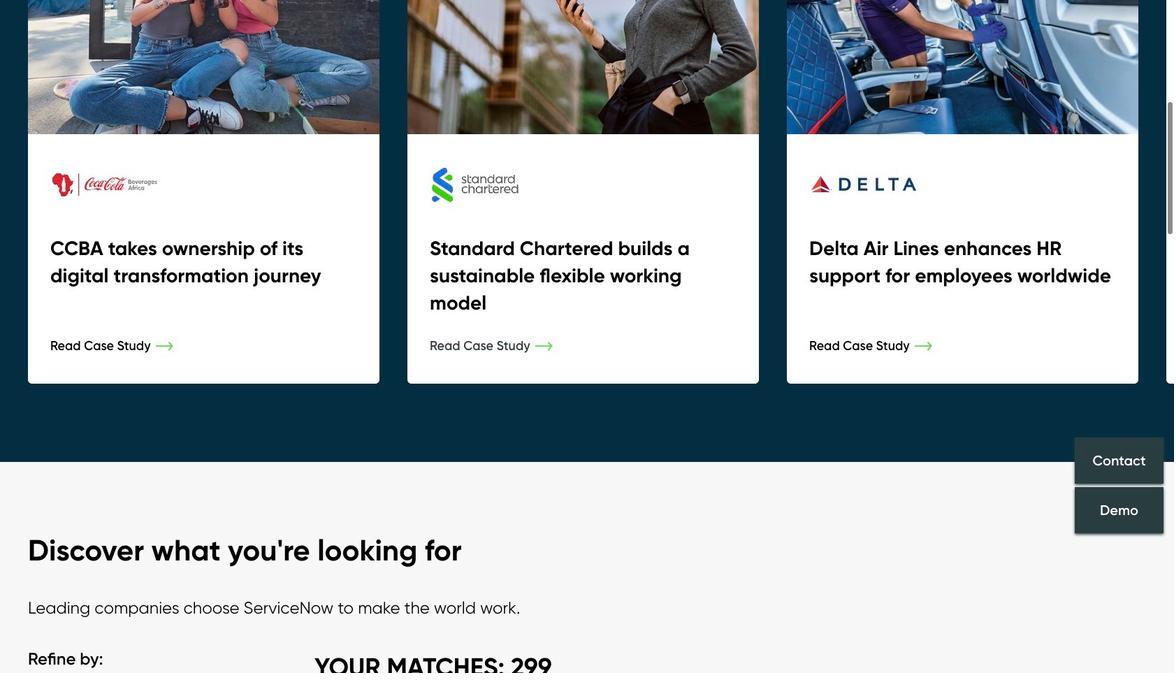 Task type: locate. For each thing, give the bounding box(es) containing it.
standard chartered bank logo image
[[432, 162, 540, 207]]

slide 1 of 6 tab panel
[[28, 0, 380, 384]]

slide 3 of 6 tab panel
[[787, 0, 1139, 384]]

delta air lines logo image
[[812, 162, 920, 207]]



Task type: describe. For each thing, give the bounding box(es) containing it.
slide 2 of 6 tab panel
[[408, 0, 759, 384]]

arc image
[[1073, 14, 1090, 30]]

cocal cola beverages africa image
[[52, 162, 160, 207]]



Task type: vqa. For each thing, say whether or not it's contained in the screenshot.
delta air lines logo
yes



